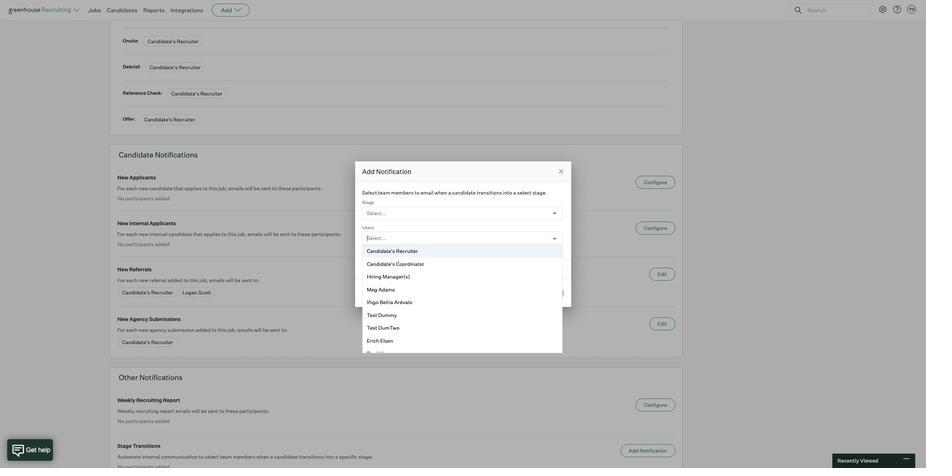 Task type: describe. For each thing, give the bounding box(es) containing it.
0 vertical spatial these
[[278, 185, 291, 191]]

meg adams
[[367, 286, 395, 293]]

jobs
[[88, 6, 101, 14]]

reports
[[143, 6, 165, 14]]

viewed
[[861, 458, 879, 464]]

for for for each new candidate that applies to this job, emails will be sent to these participants:
[[117, 185, 125, 191]]

1 horizontal spatial to:
[[281, 327, 288, 333]]

stage for stage
[[362, 200, 374, 205]]

candidate's up candidate's coordinator
[[367, 248, 395, 254]]

logan scott
[[183, 289, 211, 295]]

reference
[[123, 90, 146, 96]]

other notifications
[[119, 373, 183, 382]]

added right referral
[[168, 277, 183, 283]]

david
[[367, 350, 381, 357]]

candidates link
[[107, 6, 138, 14]]

2 configure button from the top
[[636, 222, 676, 235]]

submission
[[168, 327, 195, 333]]

jobs link
[[88, 6, 101, 14]]

1 vertical spatial into
[[325, 454, 334, 460]]

2 vertical spatial participants:
[[240, 408, 270, 414]]

communication
[[161, 454, 198, 460]]

greenhouse recruiting image
[[9, 6, 74, 14]]

scott
[[199, 289, 211, 295]]

configure for candidate notifications
[[644, 179, 668, 185]]

test for test dummy
[[367, 312, 377, 318]]

candidates
[[107, 6, 138, 14]]

2 configure from the top
[[644, 225, 668, 231]]

recently
[[838, 458, 860, 464]]

add notification dialog
[[355, 161, 572, 360]]

automate internal communication to select team members when a candidate transitions into a specific stage.
[[117, 454, 373, 460]]

onsite :
[[123, 38, 140, 44]]

for for for each new internal candidate that applies to this job, emails will be sent to these participants:
[[117, 231, 125, 237]]

beitia
[[380, 299, 393, 305]]

for for for each new agency submission added to this job, emails will be sent to:
[[117, 327, 125, 333]]

added for new applicants
[[155, 195, 170, 201]]

each for internal
[[126, 231, 138, 237]]

2 no from the top
[[117, 241, 124, 247]]

specific
[[339, 454, 358, 460]]

recently viewed
[[838, 458, 879, 464]]

integrations
[[171, 6, 203, 14]]

to inside add notification dialog
[[415, 189, 420, 196]]

weekly for weekly recruiting report
[[117, 397, 135, 403]]

notifications for candidate notifications
[[155, 150, 198, 159]]

offer :
[[123, 116, 137, 122]]

candidate's right check
[[171, 90, 199, 96]]

for each new candidate that applies to this job, emails will be sent to these participants:
[[117, 185, 323, 191]]

0 vertical spatial that
[[174, 185, 184, 191]]

internal
[[129, 220, 149, 226]]

participants for candidate
[[125, 195, 154, 201]]

logan
[[183, 289, 197, 295]]

0 vertical spatial to:
[[253, 277, 260, 283]]

1 vertical spatial select
[[205, 454, 219, 460]]

into inside add notification dialog
[[503, 189, 513, 196]]

edit button for for each new referral added to this job, emails will be sent to:
[[650, 268, 676, 281]]

candidate's down check
[[144, 117, 172, 123]]

Search text field
[[806, 5, 864, 15]]

weekly recruiting report emails will be sent to these participants:
[[117, 408, 270, 414]]

for each new internal candidate that applies to this job, emails will be sent to these participants:
[[117, 231, 342, 237]]

agency
[[129, 316, 148, 322]]

new agency submissions
[[117, 316, 181, 322]]

report
[[163, 397, 180, 403]]

elsen
[[380, 338, 393, 344]]

0 vertical spatial participants:
[[292, 185, 323, 191]]

select
[[362, 189, 377, 196]]

dumtwo
[[379, 325, 400, 331]]

configure image
[[879, 5, 888, 14]]

new for internal
[[139, 231, 148, 237]]

recruiting
[[137, 397, 162, 403]]

each for referrals
[[126, 277, 138, 283]]

new applicants
[[117, 174, 156, 180]]

members inside add notification dialog
[[392, 189, 414, 196]]

no participants added for candidate
[[117, 195, 170, 201]]

td button
[[907, 4, 918, 15]]

candidate's coordinator
[[367, 261, 425, 267]]

notification inside button
[[640, 448, 668, 454]]

no for candidate
[[117, 195, 124, 201]]

weekly for weekly recruiting report emails will be sent to these participants:
[[117, 408, 135, 414]]

david luan
[[367, 350, 394, 357]]

arévalo
[[395, 299, 413, 305]]

erich elsen
[[367, 338, 393, 344]]

interview
[[146, 12, 167, 17]]

new internal applicants
[[117, 220, 176, 226]]

iñigo
[[367, 299, 379, 305]]

2 no participants added from the top
[[117, 241, 170, 247]]

report
[[160, 408, 175, 414]]

add notification inside dialog
[[362, 167, 412, 175]]

luan
[[382, 350, 394, 357]]

for each new referral added to this job, emails will be sent to:
[[117, 277, 260, 283]]

0 vertical spatial applicants
[[129, 174, 156, 180]]

weekly recruiting report
[[117, 397, 180, 403]]

new for new applicants
[[117, 174, 128, 180]]

manager(s)
[[383, 274, 410, 280]]

1 vertical spatial team
[[220, 454, 232, 460]]

hiring manager(s)
[[367, 274, 410, 280]]

stage. inside add notification dialog
[[533, 189, 548, 196]]

new for candidate
[[139, 185, 148, 191]]

: for onsite :
[[138, 38, 139, 44]]

transitions
[[133, 443, 161, 449]]

reports link
[[143, 6, 165, 14]]

1 select... from the top
[[367, 210, 387, 216]]

notification inside dialog
[[376, 167, 412, 175]]

configure for other notifications
[[644, 402, 668, 408]]

edit for for each new referral added to this job, emails will be sent to:
[[658, 271, 668, 277]]

test dummy
[[367, 312, 397, 318]]

candidate notifications
[[119, 150, 198, 159]]

2 participants from the top
[[125, 241, 154, 247]]

candidate's right interview
[[177, 12, 205, 18]]

add inside button
[[629, 448, 639, 454]]

check
[[147, 90, 161, 96]]

integrations link
[[171, 6, 203, 14]]

configure button for other notifications
[[636, 399, 676, 412]]

new for new internal applicants
[[117, 220, 128, 226]]

select team members to email when a candidate transitions into a select stage.
[[362, 189, 548, 196]]

new for new agency submissions
[[117, 316, 128, 322]]

users
[[362, 225, 374, 230]]



Task type: locate. For each thing, give the bounding box(es) containing it.
technical
[[123, 12, 145, 17]]

2 edit button from the top
[[650, 318, 676, 331]]

no participants added
[[117, 195, 170, 201], [117, 241, 170, 247], [117, 418, 170, 424]]

applicants right internal
[[150, 220, 176, 226]]

1 vertical spatial these
[[297, 231, 311, 237]]

3 configure from the top
[[644, 402, 668, 408]]

2 vertical spatial these
[[225, 408, 238, 414]]

that
[[174, 185, 184, 191], [193, 231, 203, 237]]

add inside popup button
[[221, 6, 232, 14]]

2 new from the top
[[117, 220, 128, 226]]

new left internal
[[117, 220, 128, 226]]

for
[[117, 185, 125, 191], [117, 231, 125, 237], [117, 277, 125, 283], [117, 327, 125, 333]]

edit button
[[650, 268, 676, 281], [650, 318, 676, 331]]

candidate's down agency
[[122, 339, 150, 345]]

0 vertical spatial notifications
[[155, 150, 198, 159]]

referral
[[150, 277, 167, 283]]

1 vertical spatial notifications
[[140, 373, 183, 382]]

2 each from the top
[[126, 231, 138, 237]]

for each new agency submission added to this job, emails will be sent to:
[[117, 327, 288, 333]]

meg
[[367, 286, 378, 293]]

participants down recruiting
[[125, 418, 154, 424]]

new left agency
[[117, 316, 128, 322]]

2 vertical spatial no
[[117, 418, 124, 424]]

coordinator
[[396, 261, 425, 267]]

stage transitions
[[117, 443, 161, 449]]

no down new applicants
[[117, 195, 124, 201]]

0 horizontal spatial stage
[[117, 443, 132, 449]]

configure button for candidate notifications
[[636, 176, 676, 189]]

1 vertical spatial internal
[[142, 454, 160, 460]]

2 horizontal spatial these
[[297, 231, 311, 237]]

when inside add notification dialog
[[435, 189, 448, 196]]

no for other
[[117, 418, 124, 424]]

0 horizontal spatial applies
[[185, 185, 202, 191]]

for for for each new referral added to this job, emails will be sent to:
[[117, 277, 125, 283]]

0 horizontal spatial add notification
[[362, 167, 412, 175]]

emails
[[229, 185, 244, 191], [248, 231, 263, 237], [209, 277, 225, 283], [238, 327, 253, 333], [176, 408, 191, 414]]

1 configure button from the top
[[636, 176, 676, 189]]

team inside add notification dialog
[[378, 189, 390, 196]]

1 vertical spatial applicants
[[150, 220, 176, 226]]

stage for stage transitions
[[117, 443, 132, 449]]

recruiting
[[136, 408, 159, 414]]

add notification
[[362, 167, 412, 175], [629, 448, 668, 454]]

1 weekly from the top
[[117, 397, 135, 403]]

add
[[221, 6, 232, 14], [362, 167, 375, 175], [629, 448, 639, 454]]

1 horizontal spatial when
[[435, 189, 448, 196]]

test dumtwo
[[367, 325, 400, 331]]

select...
[[367, 210, 387, 216], [367, 235, 387, 241]]

notifications
[[155, 150, 198, 159], [140, 373, 183, 382]]

td
[[909, 7, 915, 12]]

recruiter inside add notification dialog
[[396, 248, 418, 254]]

0 vertical spatial test
[[367, 312, 377, 318]]

no up new referrals
[[117, 241, 124, 247]]

0 vertical spatial participants
[[125, 195, 154, 201]]

0 vertical spatial edit button
[[650, 268, 676, 281]]

3 each from the top
[[126, 277, 138, 283]]

2 vertical spatial participants
[[125, 418, 154, 424]]

a
[[449, 189, 451, 196], [514, 189, 516, 196], [270, 454, 273, 460], [336, 454, 338, 460]]

1 configure from the top
[[644, 179, 668, 185]]

0 vertical spatial weekly
[[117, 397, 135, 403]]

weekly down other
[[117, 397, 135, 403]]

1 new from the top
[[117, 174, 128, 180]]

1 horizontal spatial transitions
[[477, 189, 502, 196]]

new for new referrals
[[117, 266, 128, 272]]

participants down internal
[[125, 241, 154, 247]]

1 new from the top
[[139, 185, 148, 191]]

0 vertical spatial edit
[[658, 271, 668, 277]]

onsite
[[123, 38, 138, 44]]

3 no from the top
[[117, 418, 124, 424]]

1 vertical spatial configure
[[644, 225, 668, 231]]

2 horizontal spatial add
[[629, 448, 639, 454]]

no
[[117, 195, 124, 201], [117, 241, 124, 247], [117, 418, 124, 424]]

1 vertical spatial test
[[367, 325, 377, 331]]

2 edit from the top
[[658, 321, 668, 327]]

0 vertical spatial team
[[378, 189, 390, 196]]

test
[[367, 312, 377, 318], [367, 325, 377, 331]]

for down new referrals
[[117, 277, 125, 283]]

applicants down candidate
[[129, 174, 156, 180]]

4 for from the top
[[117, 327, 125, 333]]

0 vertical spatial select...
[[367, 210, 387, 216]]

be
[[254, 185, 260, 191], [273, 231, 279, 237], [235, 277, 241, 283], [263, 327, 269, 333], [201, 408, 207, 414]]

3 configure button from the top
[[636, 399, 676, 412]]

test up erich
[[367, 325, 377, 331]]

each down agency
[[126, 327, 138, 333]]

new for agency
[[139, 327, 148, 333]]

technical interview :
[[123, 12, 170, 17]]

1 vertical spatial notification
[[640, 448, 668, 454]]

1 edit from the top
[[658, 271, 668, 277]]

2 vertical spatial configure
[[644, 402, 668, 408]]

offer
[[123, 116, 134, 122]]

participants for other
[[125, 418, 154, 424]]

1 vertical spatial transitions
[[299, 454, 324, 460]]

no up the stage transitions
[[117, 418, 124, 424]]

1 horizontal spatial stage
[[362, 200, 374, 205]]

internal down new internal applicants on the left top of page
[[150, 231, 168, 237]]

0 horizontal spatial when
[[257, 454, 269, 460]]

select... down users
[[367, 235, 387, 241]]

1 vertical spatial applies
[[204, 231, 221, 237]]

2 vertical spatial configure button
[[636, 399, 676, 412]]

0 vertical spatial applies
[[185, 185, 202, 191]]

when
[[435, 189, 448, 196], [257, 454, 269, 460]]

1 for from the top
[[117, 185, 125, 191]]

: for offer :
[[134, 116, 136, 122]]

1 horizontal spatial add
[[362, 167, 375, 175]]

members
[[392, 189, 414, 196], [233, 454, 256, 460]]

new down candidate
[[117, 174, 128, 180]]

4 new from the top
[[139, 327, 148, 333]]

new for referral
[[139, 277, 148, 283]]

0 vertical spatial stage
[[362, 200, 374, 205]]

automate
[[117, 454, 141, 460]]

debrief :
[[123, 64, 142, 70]]

submissions
[[149, 316, 181, 322]]

referrals
[[129, 266, 152, 272]]

test for test dumtwo
[[367, 325, 377, 331]]

added up new internal applicants on the left top of page
[[155, 195, 170, 201]]

3 participants from the top
[[125, 418, 154, 424]]

each down internal
[[126, 231, 138, 237]]

added for new internal applicants
[[155, 241, 170, 247]]

0 horizontal spatial team
[[220, 454, 232, 460]]

reference check :
[[123, 90, 164, 96]]

stage up automate
[[117, 443, 132, 449]]

0 horizontal spatial members
[[233, 454, 256, 460]]

configure
[[644, 179, 668, 185], [644, 225, 668, 231], [644, 402, 668, 408]]

1 edit button from the top
[[650, 268, 676, 281]]

no participants added for other
[[117, 418, 170, 424]]

0 horizontal spatial notification
[[376, 167, 412, 175]]

1 vertical spatial configure button
[[636, 222, 676, 235]]

1 vertical spatial edit
[[658, 321, 668, 327]]

into
[[503, 189, 513, 196], [325, 454, 334, 460]]

1 each from the top
[[126, 185, 138, 191]]

each for agency
[[126, 327, 138, 333]]

notification
[[376, 167, 412, 175], [640, 448, 668, 454]]

1 horizontal spatial these
[[278, 185, 291, 191]]

0 horizontal spatial to:
[[253, 277, 260, 283]]

0 vertical spatial stage.
[[533, 189, 548, 196]]

1 vertical spatial stage.
[[359, 454, 373, 460]]

candidate's recruiter inside add notification dialog
[[367, 248, 418, 254]]

test down iñigo
[[367, 312, 377, 318]]

internal down transitions
[[142, 454, 160, 460]]

0 horizontal spatial transitions
[[299, 454, 324, 460]]

candidate's down interview
[[148, 38, 176, 44]]

each down new referrals
[[126, 277, 138, 283]]

add inside dialog
[[362, 167, 375, 175]]

candidate's down new referrals
[[122, 289, 150, 295]]

each
[[126, 185, 138, 191], [126, 231, 138, 237], [126, 277, 138, 283], [126, 327, 138, 333]]

2 weekly from the top
[[117, 408, 135, 414]]

new down new applicants
[[139, 185, 148, 191]]

0 horizontal spatial these
[[225, 408, 238, 414]]

: up reference check :
[[140, 64, 141, 70]]

candidate
[[150, 185, 173, 191], [453, 189, 476, 196], [169, 231, 192, 237], [274, 454, 298, 460]]

configure button
[[636, 176, 676, 189], [636, 222, 676, 235], [636, 399, 676, 412]]

participants:
[[292, 185, 323, 191], [312, 231, 342, 237], [240, 408, 270, 414]]

3 for from the top
[[117, 277, 125, 283]]

add button
[[212, 4, 250, 17]]

1 horizontal spatial applies
[[204, 231, 221, 237]]

: right reference
[[161, 90, 163, 96]]

0 vertical spatial internal
[[150, 231, 168, 237]]

this
[[209, 185, 218, 191], [228, 231, 237, 237], [190, 277, 198, 283], [218, 327, 227, 333]]

1 test from the top
[[367, 312, 377, 318]]

1 vertical spatial add
[[362, 167, 375, 175]]

candidate's
[[177, 12, 205, 18], [148, 38, 176, 44], [150, 64, 178, 70], [171, 90, 199, 96], [144, 117, 172, 123], [367, 248, 395, 254], [367, 261, 395, 267], [122, 289, 150, 295], [122, 339, 150, 345]]

new down agency
[[139, 327, 148, 333]]

new down referrals
[[139, 277, 148, 283]]

1 vertical spatial stage
[[117, 443, 132, 449]]

2 vertical spatial no participants added
[[117, 418, 170, 424]]

sent
[[261, 185, 271, 191], [280, 231, 290, 237], [242, 277, 252, 283], [270, 327, 280, 333], [208, 408, 218, 414]]

agency
[[150, 327, 167, 333]]

0 vertical spatial configure
[[644, 179, 668, 185]]

2 for from the top
[[117, 231, 125, 237]]

new
[[117, 174, 128, 180], [117, 220, 128, 226], [117, 266, 128, 272], [117, 316, 128, 322]]

3 new from the top
[[117, 266, 128, 272]]

candidate's up check
[[150, 64, 178, 70]]

each down new applicants
[[126, 185, 138, 191]]

1 vertical spatial weekly
[[117, 408, 135, 414]]

iñigo beitia arévalo
[[367, 299, 413, 305]]

0 vertical spatial members
[[392, 189, 414, 196]]

stage inside add notification dialog
[[362, 200, 374, 205]]

new referrals
[[117, 266, 152, 272]]

added down report at the left bottom
[[155, 418, 170, 424]]

each for applicants
[[126, 185, 138, 191]]

to
[[203, 185, 208, 191], [272, 185, 277, 191], [415, 189, 420, 196], [222, 231, 227, 237], [292, 231, 296, 237], [184, 277, 189, 283], [212, 327, 217, 333], [219, 408, 224, 414], [199, 454, 204, 460]]

added right submission
[[196, 327, 211, 333]]

1 vertical spatial add notification
[[629, 448, 668, 454]]

3 new from the top
[[139, 277, 148, 283]]

transitions inside add notification dialog
[[477, 189, 502, 196]]

1 no participants added from the top
[[117, 195, 170, 201]]

1 horizontal spatial notification
[[640, 448, 668, 454]]

select... up users
[[367, 210, 387, 216]]

:
[[167, 12, 169, 17], [138, 38, 139, 44], [140, 64, 141, 70], [161, 90, 163, 96], [134, 116, 136, 122]]

0 vertical spatial add notification
[[362, 167, 412, 175]]

select inside add notification dialog
[[518, 189, 532, 196]]

1 horizontal spatial members
[[392, 189, 414, 196]]

0 horizontal spatial that
[[174, 185, 184, 191]]

adams
[[379, 286, 395, 293]]

: for debrief :
[[140, 64, 141, 70]]

new down new internal applicants on the left top of page
[[139, 231, 148, 237]]

add notification inside button
[[629, 448, 668, 454]]

stage.
[[533, 189, 548, 196], [359, 454, 373, 460]]

1 vertical spatial that
[[193, 231, 203, 237]]

notifications for other notifications
[[140, 373, 183, 382]]

for down new applicants
[[117, 185, 125, 191]]

0 vertical spatial into
[[503, 189, 513, 196]]

1 vertical spatial to:
[[281, 327, 288, 333]]

edit button for for each new agency submission added to this job, emails will be sent to:
[[650, 318, 676, 331]]

1 horizontal spatial that
[[193, 231, 203, 237]]

hiring
[[367, 274, 382, 280]]

: right reports link
[[167, 12, 169, 17]]

0 vertical spatial add
[[221, 6, 232, 14]]

0 vertical spatial notification
[[376, 167, 412, 175]]

for down new internal applicants on the left top of page
[[117, 231, 125, 237]]

0 horizontal spatial into
[[325, 454, 334, 460]]

4 new from the top
[[117, 316, 128, 322]]

1 vertical spatial edit button
[[650, 318, 676, 331]]

no participants added down recruiting
[[117, 418, 170, 424]]

1 horizontal spatial add notification
[[629, 448, 668, 454]]

no participants added down new applicants
[[117, 195, 170, 201]]

debrief
[[123, 64, 140, 70]]

1 vertical spatial no
[[117, 241, 124, 247]]

weekly left recruiting
[[117, 408, 135, 414]]

1 horizontal spatial stage.
[[533, 189, 548, 196]]

1 vertical spatial participants
[[125, 241, 154, 247]]

1 vertical spatial participants:
[[312, 231, 342, 237]]

0 vertical spatial transitions
[[477, 189, 502, 196]]

new left referrals
[[117, 266, 128, 272]]

2 new from the top
[[139, 231, 148, 237]]

for down new agency submissions
[[117, 327, 125, 333]]

will
[[245, 185, 253, 191], [264, 231, 272, 237], [226, 277, 234, 283], [254, 327, 262, 333], [192, 408, 200, 414]]

3 no participants added from the top
[[117, 418, 170, 424]]

1 vertical spatial select...
[[367, 235, 387, 241]]

2 test from the top
[[367, 325, 377, 331]]

candidate inside add notification dialog
[[453, 189, 476, 196]]

added down new internal applicants on the left top of page
[[155, 241, 170, 247]]

: down reference
[[134, 116, 136, 122]]

job,
[[219, 185, 227, 191], [238, 231, 247, 237], [200, 277, 208, 283], [228, 327, 237, 333]]

applies
[[185, 185, 202, 191], [204, 231, 221, 237]]

1 vertical spatial when
[[257, 454, 269, 460]]

no participants added down new internal applicants on the left top of page
[[117, 241, 170, 247]]

1 no from the top
[[117, 195, 124, 201]]

1 participants from the top
[[125, 195, 154, 201]]

1 horizontal spatial into
[[503, 189, 513, 196]]

0 vertical spatial no
[[117, 195, 124, 201]]

1 horizontal spatial team
[[378, 189, 390, 196]]

added for weekly recruiting report
[[155, 418, 170, 424]]

edit
[[658, 271, 668, 277], [658, 321, 668, 327]]

1 vertical spatial members
[[233, 454, 256, 460]]

: down technical
[[138, 38, 139, 44]]

email
[[421, 189, 434, 196]]

candidate
[[119, 150, 154, 159]]

0 horizontal spatial select
[[205, 454, 219, 460]]

stage down 'select'
[[362, 200, 374, 205]]

0 vertical spatial when
[[435, 189, 448, 196]]

edit for for each new agency submission added to this job, emails will be sent to:
[[658, 321, 668, 327]]

2 select... from the top
[[367, 235, 387, 241]]

td button
[[908, 5, 917, 14]]

4 each from the top
[[126, 327, 138, 333]]

add notification button
[[621, 445, 676, 458]]

0 horizontal spatial stage.
[[359, 454, 373, 460]]

other
[[119, 373, 138, 382]]

1 horizontal spatial select
[[518, 189, 532, 196]]

0 vertical spatial configure button
[[636, 176, 676, 189]]

0 vertical spatial select
[[518, 189, 532, 196]]

2 vertical spatial add
[[629, 448, 639, 454]]

participants down new applicants
[[125, 195, 154, 201]]

internal
[[150, 231, 168, 237], [142, 454, 160, 460]]

0 horizontal spatial add
[[221, 6, 232, 14]]

0 vertical spatial no participants added
[[117, 195, 170, 201]]

candidate's up hiring
[[367, 261, 395, 267]]

dummy
[[379, 312, 397, 318]]

1 vertical spatial no participants added
[[117, 241, 170, 247]]

team
[[378, 189, 390, 196], [220, 454, 232, 460]]

erich
[[367, 338, 379, 344]]



Task type: vqa. For each thing, say whether or not it's contained in the screenshot.
each related to Internal
yes



